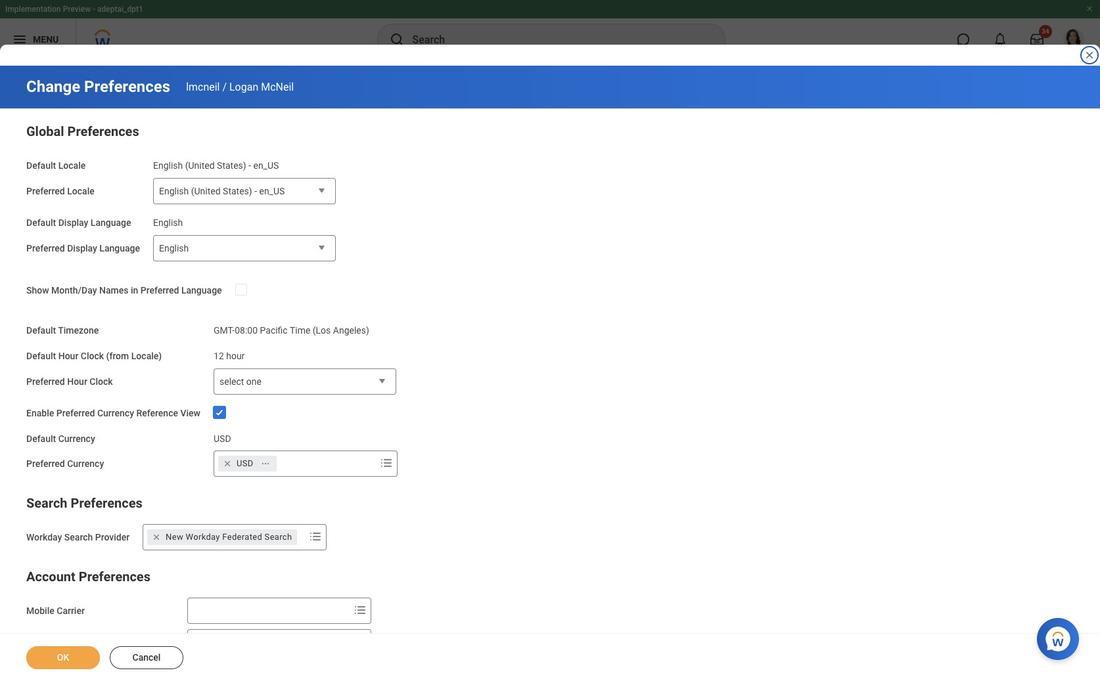 Task type: vqa. For each thing, say whether or not it's contained in the screenshot.
Profile Logan McNeil element
yes



Task type: locate. For each thing, give the bounding box(es) containing it.
currency left reference
[[97, 408, 134, 419]]

default for default timezone
[[26, 326, 56, 336]]

1 vertical spatial hour
[[67, 377, 87, 387]]

language
[[91, 217, 131, 228], [99, 243, 140, 253], [181, 285, 222, 296]]

12 hour element
[[214, 348, 245, 362]]

0 vertical spatial en_us
[[253, 160, 279, 171]]

1 vertical spatial language
[[99, 243, 140, 253]]

currency down default currency
[[67, 459, 104, 470]]

inbox large image
[[1031, 33, 1044, 46]]

preferred down default currency
[[26, 459, 65, 470]]

currency
[[97, 408, 134, 419], [58, 434, 95, 444], [67, 459, 104, 470]]

default down preferred locale
[[26, 217, 56, 228]]

month/day
[[51, 285, 97, 296]]

prompts image
[[308, 529, 324, 545], [353, 603, 368, 619]]

1 vertical spatial usd element
[[237, 458, 254, 470]]

default for default currency
[[26, 434, 56, 444]]

1 vertical spatial prompts image
[[353, 603, 368, 619]]

x small image
[[221, 458, 234, 471], [150, 531, 163, 545]]

preferred up default currency
[[56, 408, 95, 419]]

language up preferred display language
[[91, 217, 131, 228]]

change
[[26, 78, 80, 96]]

clock for preferred
[[90, 377, 113, 387]]

enable preferred currency reference view
[[26, 408, 201, 419]]

preferred for preferred hour clock
[[26, 377, 65, 387]]

x small image inside new workday federated search, press delete to clear value. option
[[150, 531, 163, 545]]

default down enable at the bottom of page
[[26, 434, 56, 444]]

0 vertical spatial (united
[[185, 160, 215, 171]]

currency for default currency
[[58, 434, 95, 444]]

0 vertical spatial x small image
[[221, 458, 234, 471]]

prompts image for mobile carrier
[[353, 603, 368, 619]]

preferences down provider
[[79, 569, 151, 585]]

clock
[[81, 351, 104, 362], [90, 377, 113, 387]]

hour
[[58, 351, 78, 362], [67, 377, 87, 387]]

2 vertical spatial currency
[[67, 459, 104, 470]]

preferred hour clock
[[26, 377, 113, 387]]

search preferences button
[[26, 496, 142, 512]]

0 vertical spatial -
[[93, 5, 95, 14]]

workday up account
[[26, 533, 62, 543]]

workday assistant region
[[1037, 613, 1085, 661]]

hour up preferred hour clock
[[58, 351, 78, 362]]

0 vertical spatial english (united states) - en_us
[[153, 160, 279, 171]]

1 horizontal spatial usd
[[237, 459, 254, 469]]

1 horizontal spatial prompts image
[[353, 603, 368, 619]]

0 vertical spatial hour
[[58, 351, 78, 362]]

/
[[223, 81, 227, 93]]

language up the gmt-
[[181, 285, 222, 296]]

display down "default display language"
[[67, 243, 97, 253]]

usd inside option
[[237, 459, 254, 469]]

Mobile Carrier field
[[188, 600, 350, 623]]

search inside option
[[265, 533, 292, 543]]

workday
[[26, 533, 62, 543], [186, 533, 220, 543]]

0 vertical spatial states)
[[217, 160, 246, 171]]

states) up english (united states) - en_us popup button
[[217, 160, 246, 171]]

display
[[58, 217, 88, 228], [67, 243, 97, 253]]

default down default timezone
[[26, 351, 56, 362]]

clock down default hour clock (from locale)
[[90, 377, 113, 387]]

preferred right in
[[141, 285, 179, 296]]

0 vertical spatial clock
[[81, 351, 104, 362]]

locale up "default display language"
[[67, 186, 94, 196]]

workday search provider
[[26, 533, 130, 543]]

english
[[153, 160, 183, 171], [159, 186, 189, 196], [153, 217, 183, 228], [159, 243, 189, 253]]

global preferences group
[[26, 121, 1074, 477]]

english (united states) - en_us down "english (united states) - en_us" element
[[159, 186, 285, 196]]

(united
[[185, 160, 215, 171], [191, 186, 221, 196]]

1 vertical spatial currency
[[58, 434, 95, 444]]

hour down default hour clock (from locale)
[[67, 377, 87, 387]]

1 vertical spatial english (united states) - en_us
[[159, 186, 285, 196]]

en_us up english (united states) - en_us popup button
[[253, 160, 279, 171]]

default currency
[[26, 434, 95, 444]]

0 vertical spatial display
[[58, 217, 88, 228]]

select
[[220, 377, 244, 387]]

1 default from the top
[[26, 160, 56, 171]]

0 horizontal spatial -
[[93, 5, 95, 14]]

default up preferred locale
[[26, 160, 56, 171]]

search
[[26, 496, 67, 512], [64, 533, 93, 543], [265, 533, 292, 543]]

0 horizontal spatial usd element
[[214, 431, 231, 444]]

en_us
[[253, 160, 279, 171], [259, 186, 285, 196]]

2 vertical spatial -
[[255, 186, 257, 196]]

notifications large image
[[994, 33, 1007, 46]]

clock left (from
[[81, 351, 104, 362]]

preferences up provider
[[71, 496, 142, 512]]

1 vertical spatial -
[[249, 160, 251, 171]]

2 workday from the left
[[186, 533, 220, 543]]

prompts image for workday search provider
[[308, 529, 324, 545]]

0 vertical spatial usd
[[214, 434, 231, 444]]

search image
[[389, 32, 405, 47]]

en_us down "english (united states) - en_us" element
[[259, 186, 285, 196]]

0 horizontal spatial workday
[[26, 533, 62, 543]]

search down preferred currency
[[26, 496, 67, 512]]

select one button
[[214, 369, 396, 396]]

display for default
[[58, 217, 88, 228]]

english (united states) - en_us up english (united states) - en_us popup button
[[153, 160, 279, 171]]

account
[[26, 569, 75, 585]]

close environment banner image
[[1086, 5, 1094, 12]]

1 horizontal spatial -
[[249, 160, 251, 171]]

usd
[[214, 434, 231, 444], [237, 459, 254, 469]]

0 vertical spatial usd element
[[214, 431, 231, 444]]

1 vertical spatial usd
[[237, 459, 254, 469]]

locale for preferred locale
[[67, 186, 94, 196]]

(los
[[313, 326, 331, 336]]

usd left related actions icon
[[237, 459, 254, 469]]

gmt-08:00 pacific time (los angeles)
[[214, 326, 369, 336]]

3 default from the top
[[26, 326, 56, 336]]

default left timezone on the top left of page
[[26, 326, 56, 336]]

locale up preferred locale
[[58, 160, 86, 171]]

language for default display language
[[91, 217, 131, 228]]

currency up preferred currency
[[58, 434, 95, 444]]

check small image
[[212, 405, 227, 421]]

usd down check small icon
[[214, 434, 231, 444]]

default locale
[[26, 160, 86, 171]]

preferred for preferred currency
[[26, 459, 65, 470]]

preferences up global preferences button
[[84, 78, 170, 96]]

adeptai_dpt1
[[97, 5, 143, 14]]

-
[[93, 5, 95, 14], [249, 160, 251, 171], [255, 186, 257, 196]]

preview
[[63, 5, 91, 14]]

1 workday from the left
[[26, 533, 62, 543]]

angeles)
[[333, 326, 369, 336]]

global
[[26, 124, 64, 139]]

default for default locale
[[26, 160, 56, 171]]

x small image left new
[[150, 531, 163, 545]]

1 horizontal spatial x small image
[[221, 458, 234, 471]]

prompts image inside search preferences group
[[308, 529, 324, 545]]

preferred down "default display language"
[[26, 243, 65, 253]]

english (united states) - en_us element
[[153, 158, 279, 171]]

x small image for preferred currency
[[221, 458, 234, 471]]

en_us inside english (united states) - en_us popup button
[[259, 186, 285, 196]]

- down "english (united states) - en_us" element
[[255, 186, 257, 196]]

implementation preview -   adeptai_dpt1
[[5, 5, 143, 14]]

ok
[[57, 653, 69, 663]]

1 vertical spatial (united
[[191, 186, 221, 196]]

workday inside new workday federated search element
[[186, 533, 220, 543]]

carrier
[[57, 606, 85, 617]]

1 vertical spatial x small image
[[150, 531, 163, 545]]

0 vertical spatial prompts image
[[308, 529, 324, 545]]

preferences inside 'group'
[[67, 124, 139, 139]]

0 horizontal spatial usd
[[214, 434, 231, 444]]

12 hour
[[214, 351, 245, 362]]

english button
[[153, 235, 336, 262]]

- inside popup button
[[255, 186, 257, 196]]

prompts image inside account preferences group
[[353, 603, 368, 619]]

usd element left related actions icon
[[237, 458, 254, 470]]

related actions image
[[261, 460, 270, 469]]

preferences down change preferences
[[67, 124, 139, 139]]

change preferences dialog
[[0, 0, 1101, 682]]

english (united states) - en_us
[[153, 160, 279, 171], [159, 186, 285, 196]]

1 vertical spatial display
[[67, 243, 97, 253]]

(united down "english (united states) - en_us" element
[[191, 186, 221, 196]]

lmcneil
[[186, 81, 220, 93]]

preferred
[[26, 186, 65, 196], [26, 243, 65, 253], [141, 285, 179, 296], [26, 377, 65, 387], [56, 408, 95, 419], [26, 459, 65, 470]]

x small image left related actions icon
[[221, 458, 234, 471]]

1 horizontal spatial workday
[[186, 533, 220, 543]]

2 horizontal spatial -
[[255, 186, 257, 196]]

2 vertical spatial language
[[181, 285, 222, 296]]

english element
[[153, 215, 183, 228]]

- inside banner
[[93, 5, 95, 14]]

1 vertical spatial en_us
[[259, 186, 285, 196]]

lmcneil / logan mcneil
[[186, 81, 294, 93]]

default
[[26, 160, 56, 171], [26, 217, 56, 228], [26, 326, 56, 336], [26, 351, 56, 362], [26, 434, 56, 444]]

4 default from the top
[[26, 351, 56, 362]]

search preferences
[[26, 496, 142, 512]]

default timezone
[[26, 326, 99, 336]]

usd for usd element in the option
[[237, 459, 254, 469]]

2 default from the top
[[26, 217, 56, 228]]

workday right new
[[186, 533, 220, 543]]

preferred display language
[[26, 243, 140, 253]]

global preferences button
[[26, 124, 139, 139]]

0 vertical spatial locale
[[58, 160, 86, 171]]

language up show month/day names in preferred language
[[99, 243, 140, 253]]

display up preferred display language
[[58, 217, 88, 228]]

- up english (united states) - en_us popup button
[[249, 160, 251, 171]]

preferred for preferred locale
[[26, 186, 65, 196]]

states) down "english (united states) - en_us" element
[[223, 186, 252, 196]]

preferred up enable at the bottom of page
[[26, 377, 65, 387]]

hour for preferred
[[67, 377, 87, 387]]

- right preview
[[93, 5, 95, 14]]

states)
[[217, 160, 246, 171], [223, 186, 252, 196]]

usd for the leftmost usd element
[[214, 434, 231, 444]]

states) inside popup button
[[223, 186, 252, 196]]

new
[[166, 533, 183, 543]]

0 vertical spatial language
[[91, 217, 131, 228]]

1 vertical spatial locale
[[67, 186, 94, 196]]

usd element
[[214, 431, 231, 444], [237, 458, 254, 470]]

default display language
[[26, 217, 131, 228]]

account preferences group
[[26, 567, 1074, 682]]

in
[[131, 285, 138, 296]]

search right federated
[[265, 533, 292, 543]]

preferred down default locale
[[26, 186, 65, 196]]

hour for default
[[58, 351, 78, 362]]

usd element down check small icon
[[214, 431, 231, 444]]

preferences
[[84, 78, 170, 96], [67, 124, 139, 139], [71, 496, 142, 512], [79, 569, 151, 585]]

1 horizontal spatial usd element
[[237, 458, 254, 470]]

1 vertical spatial clock
[[90, 377, 113, 387]]

(united up english (united states) - en_us popup button
[[185, 160, 215, 171]]

locale
[[58, 160, 86, 171], [67, 186, 94, 196]]

1 vertical spatial states)
[[223, 186, 252, 196]]

5 default from the top
[[26, 434, 56, 444]]

0 horizontal spatial prompts image
[[308, 529, 324, 545]]

show
[[26, 285, 49, 296]]

x small image inside usd, press delete to clear value. option
[[221, 458, 234, 471]]

0 horizontal spatial x small image
[[150, 531, 163, 545]]

global preferences
[[26, 124, 139, 139]]



Task type: describe. For each thing, give the bounding box(es) containing it.
language for preferred display language
[[99, 243, 140, 253]]

(from
[[106, 351, 129, 362]]

Search field
[[188, 631, 350, 655]]

search left provider
[[64, 533, 93, 543]]

mobile
[[26, 606, 54, 617]]

reference
[[136, 408, 178, 419]]

x small image for workday search provider
[[150, 531, 163, 545]]

display for preferred
[[67, 243, 97, 253]]

0 vertical spatial currency
[[97, 408, 134, 419]]

clock for default
[[81, 351, 104, 362]]

pacific
[[260, 326, 288, 336]]

usd element inside option
[[237, 458, 254, 470]]

provider
[[95, 533, 130, 543]]

one
[[246, 377, 262, 387]]

ok button
[[26, 647, 100, 670]]

new workday federated search
[[166, 533, 292, 543]]

implementation
[[5, 5, 61, 14]]

logan
[[229, 81, 259, 93]]

cancel button
[[110, 647, 183, 670]]

new workday federated search, press delete to clear value. option
[[147, 530, 297, 546]]

preferred currency
[[26, 459, 104, 470]]

mcneil
[[261, 81, 294, 93]]

preferences for change preferences
[[84, 78, 170, 96]]

preferred for preferred display language
[[26, 243, 65, 253]]

08:00
[[235, 326, 258, 336]]

default for default display language
[[26, 217, 56, 228]]

usd, press delete to clear value. option
[[218, 456, 277, 472]]

timezone
[[58, 326, 99, 336]]

(united inside popup button
[[191, 186, 221, 196]]

english (united states) - en_us inside popup button
[[159, 186, 285, 196]]

time
[[290, 326, 311, 336]]

cancel
[[132, 653, 161, 663]]

account preferences button
[[26, 569, 151, 585]]

gmt-08:00 pacific time (los angeles) element
[[214, 323, 369, 336]]

names
[[99, 285, 128, 296]]

change preferences main content
[[0, 66, 1101, 682]]

12
[[214, 351, 224, 362]]

english (united states) - en_us button
[[153, 178, 336, 205]]

gmt-
[[214, 326, 235, 336]]

locale)
[[131, 351, 162, 362]]

preferences for search preferences
[[71, 496, 142, 512]]

preferences for global preferences
[[67, 124, 139, 139]]

preferences for account preferences
[[79, 569, 151, 585]]

default hour clock (from locale)
[[26, 351, 162, 362]]

hour
[[226, 351, 245, 362]]

enable
[[26, 408, 54, 419]]

select one
[[220, 377, 262, 387]]

prompts image
[[379, 456, 394, 472]]

currency for preferred currency
[[67, 459, 104, 470]]

locale for default locale
[[58, 160, 86, 171]]

show month/day names in preferred language
[[26, 285, 222, 296]]

search preferences group
[[26, 493, 1074, 551]]

profile logan mcneil element
[[1056, 25, 1093, 54]]

en_us inside "english (united states) - en_us" element
[[253, 160, 279, 171]]

view
[[180, 408, 201, 419]]

change preferences
[[26, 78, 170, 96]]

lmcneil / logan mcneil element
[[186, 81, 294, 93]]

mobile carrier
[[26, 606, 85, 617]]

preferred locale
[[26, 186, 94, 196]]

new workday federated search element
[[166, 532, 292, 544]]

account preferences
[[26, 569, 151, 585]]

implementation preview -   adeptai_dpt1 banner
[[0, 0, 1101, 60]]

default for default hour clock (from locale)
[[26, 351, 56, 362]]

federated
[[222, 533, 262, 543]]

close change preferences image
[[1085, 50, 1095, 60]]



